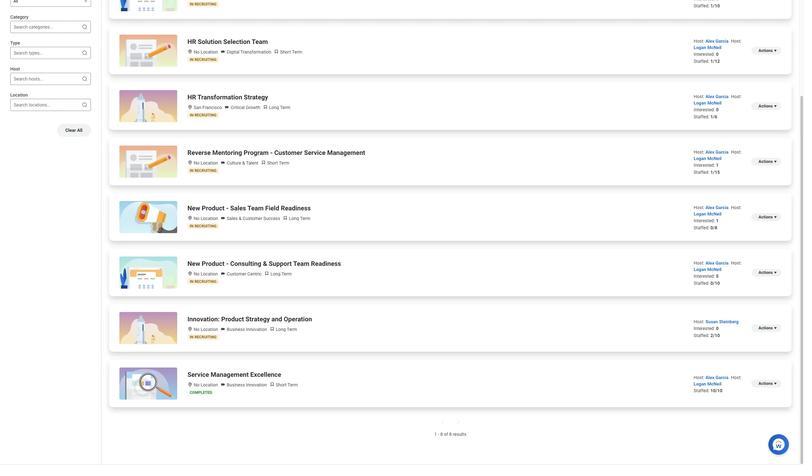 Task type: vqa. For each thing, say whether or not it's contained in the screenshot.
STOP
no



Task type: describe. For each thing, give the bounding box(es) containing it.
digital
[[227, 49, 240, 55]]

tag image for reverse mentoring program - customer service management
[[221, 160, 226, 165]]

search hosts...
[[14, 76, 43, 82]]

long for hr transformation strategy
[[269, 105, 279, 110]]

media mylearning image for innovation: product strategy and operation
[[270, 327, 275, 332]]

2 alex garcia button from the top
[[706, 94, 730, 99]]

in recruiting for new product - sales team field readiness
[[190, 224, 217, 229]]

host: alex garcia host: logan mcneil interested: 1 staffed: 0/8
[[694, 205, 742, 231]]

1 in recruiting from the top
[[190, 2, 217, 6]]

staffed: inside host: alex garcia host: logan mcneil interested: 5 staffed: 0/10
[[694, 281, 710, 286]]

no location for hr solution selection team
[[193, 49, 218, 55]]

2 vertical spatial short
[[276, 383, 287, 388]]

& inside new product - consulting & support team readiness link
[[263, 260, 267, 268]]

in for hr transformation strategy
[[190, 113, 194, 118]]

tag image for solution
[[221, 49, 226, 54]]

caret down image for team
[[773, 215, 778, 220]]

staffed: inside host: alex garcia host: logan mcneil interested: 1 staffed: 1/15
[[694, 170, 710, 175]]

type
[[10, 40, 20, 46]]

centric
[[248, 272, 262, 277]]

completed
[[190, 391, 212, 395]]

& for -
[[239, 216, 242, 221]]

7 actions from the top
[[759, 381, 773, 386]]

6 logan mcneil button from the top
[[694, 382, 722, 387]]

francisco
[[202, 105, 222, 110]]

interested: for hr transformation strategy
[[694, 107, 715, 112]]

actions for -
[[759, 159, 773, 164]]

garcia for new product - consulting & support team readiness
[[716, 261, 729, 266]]

in for new product - sales team field readiness
[[190, 224, 194, 229]]

new product - consulting & support team readiness link
[[188, 259, 341, 268]]

all
[[77, 128, 83, 133]]

business innovation for management
[[226, 383, 267, 388]]

0 vertical spatial sales
[[230, 205, 246, 212]]

search types...
[[14, 50, 43, 56]]

- inside new product - sales team field readiness link
[[226, 205, 229, 212]]

product for consulting
[[202, 260, 225, 268]]

critical
[[231, 105, 245, 110]]

no location for new product - consulting & support team readiness
[[193, 272, 218, 277]]

locations...
[[29, 102, 51, 108]]

recruiting for new product - sales team field readiness
[[195, 224, 217, 229]]

results
[[453, 432, 467, 437]]

product for and
[[221, 316, 244, 323]]

culture & talent
[[226, 161, 258, 166]]

alex inside the "host: alex garcia host: logan mcneil staffed: 10/10"
[[706, 375, 715, 380]]

recruiting for hr transformation strategy
[[195, 113, 217, 118]]

host
[[10, 66, 20, 72]]

logan inside the "host: alex garcia host: logan mcneil staffed: 10/10"
[[694, 382, 706, 387]]

susan
[[706, 319, 718, 325]]

2 logan mcneil button from the top
[[694, 101, 722, 106]]

chevron left image
[[439, 418, 447, 426]]

in for new product - consulting & support team readiness
[[190, 280, 194, 284]]

actions button for &
[[752, 269, 782, 277]]

host: alex garcia host: logan mcneil interested: 1 staffed: 1/15
[[694, 150, 742, 175]]

operation
[[284, 316, 312, 323]]

location image for service management excellence
[[188, 382, 193, 388]]

2/10
[[711, 333, 720, 338]]

actions for and
[[759, 326, 773, 331]]

new product - sales team field readiness
[[188, 205, 311, 212]]

product for sales
[[202, 205, 225, 212]]

staffed: 1/10
[[694, 3, 720, 8]]

long term for hr transformation strategy
[[268, 105, 290, 110]]

no location for service management excellence
[[193, 383, 218, 388]]

status element for hr transformation strategy
[[190, 113, 217, 118]]

logan for reverse mentoring program - customer service management
[[694, 156, 706, 161]]

interested: inside host: susan steinberg interested: 0 staffed: 2/10
[[694, 326, 715, 331]]

innovation: product strategy and operation
[[188, 316, 312, 323]]

culture
[[227, 161, 241, 166]]

1 actions button from the top
[[752, 102, 782, 110]]

no for hr solution selection team
[[194, 49, 200, 55]]

new product - consulting & support team readiness
[[188, 260, 341, 268]]

digital transformation
[[226, 49, 271, 55]]

support
[[269, 260, 292, 268]]

mcneil for hr solution selection team
[[708, 45, 722, 50]]

0 vertical spatial customer
[[274, 149, 303, 157]]

search for search hosts...
[[14, 76, 28, 82]]

tag image for hr transformation strategy
[[225, 105, 230, 110]]

status element for hr solution selection team
[[190, 57, 217, 62]]

mcneil inside the "host: alex garcia host: logan mcneil staffed: 10/10"
[[708, 382, 722, 387]]

business innovation for product
[[226, 327, 267, 332]]

actions button for operation
[[752, 325, 782, 332]]

logan for hr transformation strategy
[[694, 101, 706, 106]]

program
[[244, 149, 269, 157]]

1 horizontal spatial service
[[304, 149, 326, 157]]

short for -
[[267, 161, 278, 166]]

mcneil for new product - consulting & support team readiness
[[708, 267, 722, 272]]

mcneil for reverse mentoring program - customer service management
[[708, 156, 722, 161]]

1/15
[[711, 170, 720, 175]]

reverse mentoring program - customer service management link
[[188, 148, 365, 157]]

10/10
[[711, 389, 723, 394]]

and
[[272, 316, 282, 323]]

of
[[444, 432, 448, 437]]

0 vertical spatial readiness
[[281, 205, 311, 212]]

critical growth
[[230, 105, 260, 110]]

mcneil for hr transformation strategy
[[708, 101, 722, 106]]

strategy for transformation
[[244, 93, 268, 101]]

recruiting for innovation: product strategy and operation
[[195, 335, 217, 340]]

actions for sales
[[759, 215, 773, 220]]

location for innovation: product strategy and operation
[[201, 327, 218, 332]]

tag image for new product - sales team field readiness
[[221, 216, 226, 221]]

in recruiting for hr transformation strategy
[[190, 113, 217, 118]]

host: alex garcia host: logan mcneil staffed: 10/10
[[694, 375, 742, 394]]

short term for -
[[266, 161, 289, 166]]

1/6
[[711, 114, 718, 119]]

alex for hr transformation strategy
[[706, 94, 715, 99]]

garcia for hr solution selection team
[[716, 39, 729, 44]]

reverse
[[188, 149, 211, 157]]

no location for reverse mentoring program - customer service management
[[193, 161, 218, 166]]

- inside reverse mentoring program - customer service management link
[[270, 149, 273, 157]]

2 vertical spatial 1
[[434, 432, 437, 437]]

2 8 from the left
[[449, 432, 452, 437]]

1 - 8 of 8 results
[[434, 432, 467, 437]]

innovation:
[[188, 316, 220, 323]]

business for management
[[227, 383, 245, 388]]

in recruiting for hr solution selection team
[[190, 57, 217, 62]]

0 vertical spatial team
[[252, 38, 268, 46]]

hr transformation strategy
[[188, 93, 268, 101]]

logan mcneil button for team
[[694, 45, 722, 50]]

status element for service management excellence
[[190, 391, 212, 395]]

search image for search hosts...
[[82, 76, 88, 82]]

host: alex garcia host: logan mcneil interested: 5 staffed: 0/10
[[694, 261, 742, 286]]

recruiting for hr solution selection team
[[195, 57, 217, 62]]

location image for new product - sales team field readiness
[[188, 216, 193, 221]]

host: susan steinberg interested: 0 staffed: 2/10
[[694, 319, 739, 338]]

garcia for reverse mentoring program - customer service management
[[716, 150, 729, 155]]

garcia for new product - sales team field readiness
[[716, 205, 729, 210]]

no for new product - sales team field readiness
[[194, 216, 200, 221]]

1 for reverse mentoring program - customer service management
[[716, 163, 719, 168]]

search locations...
[[14, 102, 51, 108]]

in for reverse mentoring program - customer service management
[[190, 169, 194, 173]]

types...
[[29, 50, 43, 56]]

long for new product - sales team field readiness
[[289, 216, 299, 221]]

service management excellence
[[188, 371, 281, 379]]

term for and
[[287, 327, 297, 332]]

category
[[10, 14, 28, 20]]

2 vertical spatial customer
[[227, 272, 246, 277]]

excellence
[[250, 371, 281, 379]]

1 horizontal spatial management
[[327, 149, 365, 157]]

alex for hr solution selection team
[[706, 39, 715, 44]]

status element for reverse mentoring program - customer service management
[[190, 169, 217, 173]]

selection
[[223, 38, 250, 46]]

location for new product - sales team field readiness
[[201, 216, 218, 221]]

new product - sales team field readiness link
[[188, 204, 311, 213]]

chevron right image
[[454, 418, 462, 426]]

susan steinberg button
[[706, 319, 739, 325]]



Task type: locate. For each thing, give the bounding box(es) containing it.
hr left solution
[[188, 38, 196, 46]]

media mylearning image down excellence
[[270, 382, 275, 388]]

mcneil inside host: alex garcia host: logan mcneil interested: 0 staffed: 1/6
[[708, 101, 722, 106]]

1 vertical spatial short
[[267, 161, 278, 166]]

caret down image for new product - consulting & support team readiness
[[773, 270, 778, 275]]

media mylearning image
[[263, 105, 268, 110], [264, 271, 269, 276], [270, 327, 275, 332]]

media mylearning image right success
[[283, 216, 288, 221]]

service
[[304, 149, 326, 157], [188, 371, 209, 379]]

sales
[[230, 205, 246, 212], [227, 216, 238, 221]]

long for innovation: product strategy and operation
[[276, 327, 286, 332]]

mcneil
[[708, 45, 722, 50], [708, 101, 722, 106], [708, 156, 722, 161], [708, 212, 722, 217], [708, 267, 722, 272], [708, 382, 722, 387]]

long down support
[[271, 272, 281, 277]]

actions
[[759, 48, 773, 53], [759, 104, 773, 109], [759, 159, 773, 164], [759, 215, 773, 220], [759, 270, 773, 275], [759, 326, 773, 331], [759, 381, 773, 386]]

1 mcneil from the top
[[708, 45, 722, 50]]

1/12
[[711, 59, 720, 64]]

- left consulting
[[226, 260, 229, 268]]

4 staffed: from the top
[[694, 170, 710, 175]]

alex up 10/10
[[706, 375, 715, 380]]

tag image
[[225, 105, 230, 110], [221, 160, 226, 165], [221, 216, 226, 221], [221, 271, 226, 276]]

alex up 1/12
[[706, 39, 715, 44]]

garcia up 5
[[716, 261, 729, 266]]

2 vertical spatial short term
[[275, 383, 298, 388]]

3 alex garcia button from the top
[[706, 150, 730, 155]]

logan inside host: alex garcia host: logan mcneil interested: 5 staffed: 0/10
[[694, 267, 706, 272]]

short term for team
[[279, 49, 302, 55]]

4 logan mcneil button from the top
[[694, 212, 722, 217]]

interested: inside host: alex garcia host: logan mcneil interested: 1 staffed: 1/15
[[694, 163, 715, 168]]

& down new product - sales team field readiness link
[[239, 216, 242, 221]]

status element containing completed
[[190, 391, 212, 395]]

media mylearning image down new product - consulting & support team readiness on the left of the page
[[264, 271, 269, 276]]

logan mcneil button up 1/12
[[694, 45, 722, 50]]

readiness
[[281, 205, 311, 212], [311, 260, 341, 268]]

0 vertical spatial business
[[227, 327, 245, 332]]

3 in recruiting from the top
[[190, 113, 217, 118]]

1 for new product - sales team field readiness
[[716, 218, 719, 223]]

1 vertical spatial strategy
[[246, 316, 270, 323]]

clear all button
[[57, 124, 91, 137]]

- up sales & customer success
[[226, 205, 229, 212]]

5
[[716, 274, 719, 279]]

4 actions button from the top
[[752, 380, 782, 388]]

recruiting for new product - consulting & support team readiness
[[195, 280, 217, 284]]

3 status element from the top
[[190, 113, 217, 118]]

1 vertical spatial product
[[202, 260, 225, 268]]

7 in from the top
[[190, 335, 194, 340]]

1 vertical spatial 0
[[716, 107, 719, 112]]

garcia inside host: alex garcia host: logan mcneil interested: 0 staffed: 1/12
[[716, 39, 729, 44]]

2 logan from the top
[[694, 101, 706, 106]]

2 vertical spatial 0
[[716, 326, 719, 331]]

search down host
[[14, 76, 28, 82]]

logan mcneil button for -
[[694, 156, 722, 161]]

staffed: left 1/10 at the top right of page
[[694, 3, 710, 8]]

&
[[242, 161, 245, 166], [239, 216, 242, 221], [263, 260, 267, 268]]

customer centric
[[226, 272, 262, 277]]

transformation down selection
[[241, 49, 271, 55]]

strategy up growth
[[244, 93, 268, 101]]

term for sales
[[300, 216, 310, 221]]

mcneil inside host: alex garcia host: logan mcneil interested: 1 staffed: 1/15
[[708, 156, 722, 161]]

6 garcia from the top
[[716, 375, 729, 380]]

search for search categories...
[[14, 24, 28, 30]]

1 search image from the top
[[82, 76, 88, 82]]

media mylearning image right digital transformation
[[274, 49, 279, 54]]

garcia up 10/10
[[716, 375, 729, 380]]

5 in from the top
[[190, 224, 194, 229]]

0 up 1/12
[[716, 52, 719, 57]]

1 location image from the top
[[188, 49, 193, 54]]

categories...
[[29, 24, 53, 30]]

5 status element from the top
[[190, 224, 217, 229]]

1 8 from the left
[[440, 432, 443, 437]]

status element
[[190, 2, 217, 6], [190, 57, 217, 62], [190, 113, 217, 118], [190, 169, 217, 173], [190, 224, 217, 229], [190, 280, 217, 284], [190, 335, 217, 340], [190, 391, 212, 395]]

staffed: left 0/8
[[694, 225, 710, 231]]

2 status element from the top
[[190, 57, 217, 62]]

1 alex garcia button from the top
[[706, 39, 730, 44]]

0 vertical spatial short term
[[279, 49, 302, 55]]

6 no from the top
[[194, 383, 200, 388]]

0 vertical spatial caret down image
[[773, 48, 778, 53]]

caret down image for operation
[[773, 326, 778, 331]]

0 vertical spatial innovation
[[246, 327, 267, 332]]

interested: inside host: alex garcia host: logan mcneil interested: 0 staffed: 1/12
[[694, 52, 715, 57]]

short term
[[279, 49, 302, 55], [266, 161, 289, 166], [275, 383, 298, 388]]

logan for new product - consulting & support team readiness
[[694, 267, 706, 272]]

3 logan from the top
[[694, 156, 706, 161]]

search image
[[82, 24, 88, 30], [82, 50, 88, 56]]

staffed:
[[694, 3, 710, 8], [694, 59, 710, 64], [694, 114, 710, 119], [694, 170, 710, 175], [694, 225, 710, 231], [694, 281, 710, 286], [694, 333, 710, 338], [694, 389, 710, 394]]

1 vertical spatial 1
[[716, 218, 719, 223]]

alex garcia button up 1/12
[[706, 39, 730, 44]]

in recruiting for innovation: product strategy and operation
[[190, 335, 217, 340]]

long term down support
[[269, 272, 292, 277]]

san
[[194, 105, 201, 110]]

long down the and
[[276, 327, 286, 332]]

0 vertical spatial search image
[[82, 24, 88, 30]]

1 up 1/15 at right top
[[716, 163, 719, 168]]

1 0 from the top
[[716, 52, 719, 57]]

2 horizontal spatial &
[[263, 260, 267, 268]]

2 search image from the top
[[82, 102, 88, 108]]

& for program
[[242, 161, 245, 166]]

location for new product - consulting & support team readiness
[[201, 272, 218, 277]]

in for innovation: product strategy and operation
[[190, 335, 194, 340]]

0 vertical spatial 0
[[716, 52, 719, 57]]

garcia up 1/12
[[716, 39, 729, 44]]

innovation for strategy
[[246, 327, 267, 332]]

0 vertical spatial business innovation
[[226, 327, 267, 332]]

logan for new product - sales team field readiness
[[694, 212, 706, 217]]

term
[[292, 49, 302, 55], [280, 105, 290, 110], [279, 161, 289, 166], [300, 216, 310, 221], [282, 272, 292, 277], [287, 327, 297, 332], [288, 383, 298, 388]]

2 in from the top
[[190, 57, 194, 62]]

& left talent at the top left
[[242, 161, 245, 166]]

1 vertical spatial caret down image
[[773, 215, 778, 220]]

4 alex garcia button from the top
[[706, 205, 730, 210]]

staffed: left 1/15 at right top
[[694, 170, 710, 175]]

4 interested: from the top
[[694, 218, 715, 223]]

6 alex garcia button from the top
[[706, 375, 730, 380]]

staffed: left the 0/10
[[694, 281, 710, 286]]

1 vertical spatial hr
[[188, 93, 196, 101]]

0 horizontal spatial management
[[211, 371, 249, 379]]

business innovation down service management excellence
[[226, 383, 267, 388]]

location image for hr solution selection team
[[188, 49, 193, 54]]

1 search from the top
[[14, 24, 28, 30]]

mcneil up 1/12
[[708, 45, 722, 50]]

0 for hr transformation strategy
[[716, 107, 719, 112]]

4 garcia from the top
[[716, 205, 729, 210]]

mcneil inside host: alex garcia host: logan mcneil interested: 0 staffed: 1/12
[[708, 45, 722, 50]]

2 vertical spatial caret down image
[[773, 326, 778, 331]]

1 vertical spatial customer
[[243, 216, 262, 221]]

recruiting for reverse mentoring program - customer service management
[[195, 169, 217, 173]]

caret down image inside actions popup button
[[773, 326, 778, 331]]

no for innovation: product strategy and operation
[[194, 327, 200, 332]]

alex garcia button up 1/6
[[706, 94, 730, 99]]

6 logan from the top
[[694, 382, 706, 387]]

host: alex garcia host: logan mcneil interested: 0 staffed: 1/12
[[694, 39, 742, 64]]

4 search from the top
[[14, 102, 28, 108]]

0 vertical spatial &
[[242, 161, 245, 166]]

reverse mentoring program - customer service management
[[188, 149, 365, 157]]

long term right success
[[288, 216, 310, 221]]

innovation: product strategy and operation link
[[188, 315, 312, 324]]

1 status element from the top
[[190, 2, 217, 6]]

mcneil inside host: alex garcia host: logan mcneil interested: 5 staffed: 0/10
[[708, 267, 722, 272]]

staffed: inside host: susan steinberg interested: 0 staffed: 2/10
[[694, 333, 710, 338]]

success
[[263, 216, 280, 221]]

alex
[[706, 39, 715, 44], [706, 94, 715, 99], [706, 150, 715, 155], [706, 205, 715, 210], [706, 261, 715, 266], [706, 375, 715, 380]]

1 actions button from the top
[[752, 47, 782, 55]]

1 logan from the top
[[694, 45, 706, 50]]

hr solution selection team
[[188, 38, 268, 46]]

0 vertical spatial short
[[280, 49, 291, 55]]

media mylearning image for -
[[261, 160, 266, 165]]

hr up location image at the left top of page
[[188, 93, 196, 101]]

logan mcneil button for consulting
[[694, 267, 722, 272]]

actions for consulting
[[759, 270, 773, 275]]

3 in from the top
[[190, 113, 194, 118]]

garcia inside the "host: alex garcia host: logan mcneil staffed: 10/10"
[[716, 375, 729, 380]]

alex inside host: alex garcia host: logan mcneil interested: 1 staffed: 0/8
[[706, 205, 715, 210]]

logan for hr solution selection team
[[694, 45, 706, 50]]

alex up 1/6
[[706, 94, 715, 99]]

garcia up 0/8
[[716, 205, 729, 210]]

search for search types...
[[14, 50, 28, 56]]

clear all
[[65, 128, 83, 133]]

4 in recruiting from the top
[[190, 169, 217, 173]]

short for team
[[280, 49, 291, 55]]

long term for new product - sales team field readiness
[[288, 216, 310, 221]]

1 vertical spatial readiness
[[311, 260, 341, 268]]

alex up 0/8
[[706, 205, 715, 210]]

search image for search categories...
[[82, 24, 88, 30]]

0 vertical spatial hr
[[188, 38, 196, 46]]

0 horizontal spatial 8
[[440, 432, 443, 437]]

long term down the and
[[275, 327, 297, 332]]

steinberg
[[719, 319, 739, 325]]

hr for hr transformation strategy
[[188, 93, 196, 101]]

new
[[188, 205, 200, 212], [188, 260, 200, 268]]

business
[[227, 327, 245, 332], [227, 383, 245, 388]]

long term
[[268, 105, 290, 110], [288, 216, 310, 221], [269, 272, 292, 277], [275, 327, 297, 332]]

1 vertical spatial management
[[211, 371, 249, 379]]

hr
[[188, 38, 196, 46], [188, 93, 196, 101]]

5 mcneil from the top
[[708, 267, 722, 272]]

7 in recruiting from the top
[[190, 335, 217, 340]]

sales & customer success
[[226, 216, 280, 221]]

actions button for sales
[[752, 214, 782, 221]]

6 in from the top
[[190, 280, 194, 284]]

1 business from the top
[[227, 327, 245, 332]]

alex for new product - sales team field readiness
[[706, 205, 715, 210]]

alex inside host: alex garcia host: logan mcneil interested: 5 staffed: 0/10
[[706, 261, 715, 266]]

2 vertical spatial tag image
[[221, 382, 226, 388]]

2 actions from the top
[[759, 104, 773, 109]]

no location
[[193, 49, 218, 55], [193, 161, 218, 166], [193, 216, 218, 221], [193, 272, 218, 277], [193, 327, 218, 332], [193, 383, 218, 388]]

1 horizontal spatial &
[[242, 161, 245, 166]]

actions button for team
[[752, 47, 782, 55]]

in for hr solution selection team
[[190, 57, 194, 62]]

3 no from the top
[[194, 216, 200, 221]]

logan mcneil button for sales
[[694, 212, 722, 217]]

8 staffed: from the top
[[694, 389, 710, 394]]

logan inside host: alex garcia host: logan mcneil interested: 0 staffed: 1/6
[[694, 101, 706, 106]]

recruiting
[[195, 2, 217, 6], [195, 57, 217, 62], [195, 113, 217, 118], [195, 169, 217, 173], [195, 224, 217, 229], [195, 280, 217, 284], [195, 335, 217, 340]]

garcia up 1/15 at right top
[[716, 150, 729, 155]]

0 vertical spatial transformation
[[241, 49, 271, 55]]

logan inside host: alex garcia host: logan mcneil interested: 1 staffed: 0/8
[[694, 212, 706, 217]]

list
[[101, 0, 800, 465]]

2 hr from the top
[[188, 93, 196, 101]]

alex garcia button
[[706, 39, 730, 44], [706, 94, 730, 99], [706, 150, 730, 155], [706, 205, 730, 210], [706, 261, 730, 266], [706, 375, 730, 380]]

tag image down innovation: product strategy and operation
[[221, 327, 226, 332]]

0 vertical spatial actions button
[[752, 102, 782, 110]]

tag image down 'service management excellence' link
[[221, 382, 226, 388]]

0 for hr solution selection team
[[716, 52, 719, 57]]

interested: inside host: alex garcia host: logan mcneil interested: 5 staffed: 0/10
[[694, 274, 715, 279]]

tag image for management
[[221, 382, 226, 388]]

2 alex from the top
[[706, 94, 715, 99]]

location image for reverse mentoring program - customer service management
[[188, 160, 193, 165]]

transformation up francisco in the left of the page
[[198, 93, 242, 101]]

host: alex garcia host: logan mcneil interested: 0 staffed: 1/6
[[694, 94, 742, 119]]

innovation
[[246, 327, 267, 332], [246, 383, 267, 388]]

media mylearning image right talent at the top left
[[261, 160, 266, 165]]

4 logan from the top
[[694, 212, 706, 217]]

growth
[[246, 105, 260, 110]]

1 in from the top
[[190, 2, 194, 6]]

1/10
[[711, 3, 720, 8]]

0 up 1/6
[[716, 107, 719, 112]]

2 staffed: from the top
[[694, 59, 710, 64]]

1 vertical spatial short term
[[266, 161, 289, 166]]

logan mcneil button up 10/10
[[694, 382, 722, 387]]

strategy for product
[[246, 316, 270, 323]]

3 caret down image from the top
[[773, 270, 778, 275]]

mcneil inside host: alex garcia host: logan mcneil interested: 1 staffed: 0/8
[[708, 212, 722, 217]]

staffed: inside host: alex garcia host: logan mcneil interested: 1 staffed: 0/8
[[694, 225, 710, 231]]

garcia inside host: alex garcia host: logan mcneil interested: 5 staffed: 0/10
[[716, 261, 729, 266]]

1 no from the top
[[194, 49, 200, 55]]

5 no location from the top
[[193, 327, 218, 332]]

media mylearning image for sales
[[283, 216, 288, 221]]

in recruiting for new product - consulting & support team readiness
[[190, 280, 217, 284]]

mentoring
[[212, 149, 242, 157]]

innovation down excellence
[[246, 383, 267, 388]]

host:
[[694, 39, 705, 44], [731, 39, 742, 44], [694, 94, 705, 99], [731, 94, 742, 99], [694, 150, 705, 155], [731, 150, 742, 155], [694, 205, 705, 210], [731, 205, 742, 210], [694, 261, 705, 266], [731, 261, 742, 266], [694, 319, 705, 325], [694, 375, 705, 380], [731, 375, 742, 380]]

no for reverse mentoring program - customer service management
[[194, 161, 200, 166]]

mcneil up 1/6
[[708, 101, 722, 106]]

6 location image from the top
[[188, 382, 193, 388]]

transformation for hr
[[198, 93, 242, 101]]

hr transformation strategy link
[[188, 93, 268, 102]]

5 interested: from the top
[[694, 274, 715, 279]]

interested: up 0/8
[[694, 218, 715, 223]]

- left of
[[438, 432, 439, 437]]

new for new product - sales team field readiness
[[188, 205, 200, 212]]

1 caret down image from the top
[[773, 104, 778, 109]]

staffed: inside the "host: alex garcia host: logan mcneil staffed: 10/10"
[[694, 389, 710, 394]]

staffed: left 1/12
[[694, 59, 710, 64]]

1 vertical spatial search image
[[82, 50, 88, 56]]

new for new product - consulting & support team readiness
[[188, 260, 200, 268]]

0 inside host: alex garcia host: logan mcneil interested: 0 staffed: 1/12
[[716, 52, 719, 57]]

innovation down innovation: product strategy and operation link at the left
[[246, 327, 267, 332]]

2 vertical spatial actions button
[[752, 325, 782, 332]]

garcia inside host: alex garcia host: logan mcneil interested: 1 staffed: 0/8
[[716, 205, 729, 210]]

1 vertical spatial service
[[188, 371, 209, 379]]

tag image down new product - sales team field readiness link
[[221, 216, 226, 221]]

interested: down "susan"
[[694, 326, 715, 331]]

alex garcia button up 5
[[706, 261, 730, 266]]

0/10
[[711, 281, 720, 286]]

2 business innovation from the top
[[226, 383, 267, 388]]

1 alex from the top
[[706, 39, 715, 44]]

interested: for reverse mentoring program - customer service management
[[694, 163, 715, 168]]

logan inside host: alex garcia host: logan mcneil interested: 0 staffed: 1/12
[[694, 45, 706, 50]]

1 inside host: alex garcia host: logan mcneil interested: 1 staffed: 1/15
[[716, 163, 719, 168]]

staffed: inside host: alex garcia host: logan mcneil interested: 0 staffed: 1/6
[[694, 114, 710, 119]]

2 vertical spatial team
[[293, 260, 309, 268]]

alex inside host: alex garcia host: logan mcneil interested: 1 staffed: 1/15
[[706, 150, 715, 155]]

1 vertical spatial &
[[239, 216, 242, 221]]

interested: up 1/6
[[694, 107, 715, 112]]

6 alex from the top
[[706, 375, 715, 380]]

garcia for hr transformation strategy
[[716, 94, 729, 99]]

3 actions button from the top
[[752, 325, 782, 332]]

1 vertical spatial innovation
[[246, 383, 267, 388]]

- right program
[[270, 149, 273, 157]]

location image for innovation: product strategy and operation
[[188, 327, 193, 332]]

long for new product - consulting & support team readiness
[[271, 272, 281, 277]]

term for team
[[292, 49, 302, 55]]

tag image down 'hr transformation strategy'
[[225, 105, 230, 110]]

1 staffed: from the top
[[694, 3, 710, 8]]

interested: inside host: alex garcia host: logan mcneil interested: 0 staffed: 1/6
[[694, 107, 715, 112]]

product
[[202, 205, 225, 212], [202, 260, 225, 268], [221, 316, 244, 323]]

0 vertical spatial search image
[[82, 76, 88, 82]]

tag image left the centric
[[221, 271, 226, 276]]

interested: up the 0/10
[[694, 274, 715, 279]]

talent
[[246, 161, 258, 166]]

3 alex from the top
[[706, 150, 715, 155]]

caret down image
[[773, 48, 778, 53], [773, 215, 778, 220], [773, 326, 778, 331]]

interested: inside host: alex garcia host: logan mcneil interested: 1 staffed: 0/8
[[694, 218, 715, 223]]

garcia
[[716, 39, 729, 44], [716, 94, 729, 99], [716, 150, 729, 155], [716, 205, 729, 210], [716, 261, 729, 266], [716, 375, 729, 380]]

1 caret down image from the top
[[773, 48, 778, 53]]

0 vertical spatial 1
[[716, 163, 719, 168]]

logan inside host: alex garcia host: logan mcneil interested: 1 staffed: 1/15
[[694, 156, 706, 161]]

no for service management excellence
[[194, 383, 200, 388]]

staffed: inside host: alex garcia host: logan mcneil interested: 0 staffed: 1/12
[[694, 59, 710, 64]]

3 staffed: from the top
[[694, 114, 710, 119]]

3 actions button from the top
[[752, 214, 782, 221]]

media mylearning image right growth
[[263, 105, 268, 110]]

long term for new product - consulting & support team readiness
[[269, 272, 292, 277]]

2 tag image from the top
[[221, 327, 226, 332]]

interested: for new product - sales team field readiness
[[694, 218, 715, 223]]

strategy
[[244, 93, 268, 101], [246, 316, 270, 323]]

interested:
[[694, 52, 715, 57], [694, 107, 715, 112], [694, 163, 715, 168], [694, 218, 715, 223], [694, 274, 715, 279], [694, 326, 715, 331]]

tag image for new product - consulting & support team readiness
[[221, 271, 226, 276]]

alex up the 0/10
[[706, 261, 715, 266]]

caret down image
[[773, 104, 778, 109], [773, 159, 778, 164], [773, 270, 778, 275], [773, 381, 778, 387]]

2 new from the top
[[188, 260, 200, 268]]

1 horizontal spatial 8
[[449, 432, 452, 437]]

1 actions from the top
[[759, 48, 773, 53]]

alex up 1/15 at right top
[[706, 150, 715, 155]]

location for reverse mentoring program - customer service management
[[201, 161, 218, 166]]

service management excellence link
[[188, 371, 281, 380]]

term for consulting
[[282, 272, 292, 277]]

0
[[716, 52, 719, 57], [716, 107, 719, 112], [716, 326, 719, 331]]

1 vertical spatial new
[[188, 260, 200, 268]]

1 vertical spatial business innovation
[[226, 383, 267, 388]]

3 interested: from the top
[[694, 163, 715, 168]]

sales up sales & customer success
[[230, 205, 246, 212]]

actions button
[[752, 47, 782, 55], [752, 158, 782, 166], [752, 214, 782, 221], [752, 380, 782, 388]]

2 in recruiting from the top
[[190, 57, 217, 62]]

no
[[194, 49, 200, 55], [194, 161, 200, 166], [194, 216, 200, 221], [194, 272, 200, 277], [194, 327, 200, 332], [194, 383, 200, 388]]

2 recruiting from the top
[[195, 57, 217, 62]]

1 vertical spatial business
[[227, 383, 245, 388]]

clear
[[65, 128, 76, 133]]

2 search from the top
[[14, 50, 28, 56]]

3 actions from the top
[[759, 159, 773, 164]]

caret down image for service management excellence
[[773, 381, 778, 387]]

mcneil up 1/15 at right top
[[708, 156, 722, 161]]

tag image
[[221, 49, 226, 54], [221, 327, 226, 332], [221, 382, 226, 388]]

business innovation down innovation: product strategy and operation
[[226, 327, 267, 332]]

alex inside host: alex garcia host: logan mcneil interested: 0 staffed: 1/12
[[706, 39, 715, 44]]

4 actions from the top
[[759, 215, 773, 220]]

alex inside host: alex garcia host: logan mcneil interested: 0 staffed: 1/6
[[706, 94, 715, 99]]

staffed: left 2/10
[[694, 333, 710, 338]]

search down category
[[14, 24, 28, 30]]

media mylearning image down the and
[[270, 327, 275, 332]]

0 vertical spatial product
[[202, 205, 225, 212]]

2 vertical spatial &
[[263, 260, 267, 268]]

0 vertical spatial strategy
[[244, 93, 268, 101]]

0 vertical spatial new
[[188, 205, 200, 212]]

1 search image from the top
[[82, 24, 88, 30]]

alex garcia button up 0/8
[[706, 205, 730, 210]]

& left support
[[263, 260, 267, 268]]

strategy left the and
[[246, 316, 270, 323]]

3 logan mcneil button from the top
[[694, 156, 722, 161]]

1 vertical spatial search image
[[82, 102, 88, 108]]

1 vertical spatial sales
[[227, 216, 238, 221]]

interested: up 1/15 at right top
[[694, 163, 715, 168]]

alex garcia button up 1/15 at right top
[[706, 150, 730, 155]]

search image for search types...
[[82, 50, 88, 56]]

caret down image for reverse mentoring program - customer service management
[[773, 159, 778, 164]]

transformation for digital
[[241, 49, 271, 55]]

1 vertical spatial transformation
[[198, 93, 242, 101]]

tag image down "mentoring"
[[221, 160, 226, 165]]

2 no from the top
[[194, 161, 200, 166]]

host: inside host: susan steinberg interested: 0 staffed: 2/10
[[694, 319, 705, 325]]

in recruiting
[[190, 2, 217, 6], [190, 57, 217, 62], [190, 113, 217, 118], [190, 169, 217, 173], [190, 224, 217, 229], [190, 280, 217, 284], [190, 335, 217, 340]]

alex garcia button up 10/10
[[706, 375, 730, 380]]

1 inside host: alex garcia host: logan mcneil interested: 1 staffed: 0/8
[[716, 218, 719, 223]]

1 business innovation from the top
[[226, 327, 267, 332]]

list containing hr solution selection team
[[101, 0, 800, 465]]

0 vertical spatial tag image
[[221, 49, 226, 54]]

6 mcneil from the top
[[708, 382, 722, 387]]

2 vertical spatial media mylearning image
[[270, 327, 275, 332]]

transformation
[[241, 49, 271, 55], [198, 93, 242, 101]]

search left 'locations...'
[[14, 102, 28, 108]]

2 location image from the top
[[188, 160, 193, 165]]

no for new product - consulting & support team readiness
[[194, 272, 200, 277]]

team up digital transformation
[[252, 38, 268, 46]]

0 vertical spatial media mylearning image
[[263, 105, 268, 110]]

1 garcia from the top
[[716, 39, 729, 44]]

2 caret down image from the top
[[773, 215, 778, 220]]

long term right growth
[[268, 105, 290, 110]]

4 in from the top
[[190, 169, 194, 173]]

media mylearning image for new product - consulting & support team readiness
[[264, 271, 269, 276]]

1
[[716, 163, 719, 168], [716, 218, 719, 223], [434, 432, 437, 437]]

search image
[[82, 76, 88, 82], [82, 102, 88, 108]]

0 horizontal spatial &
[[239, 216, 242, 221]]

media mylearning image
[[274, 49, 279, 54], [261, 160, 266, 165], [283, 216, 288, 221], [270, 382, 275, 388]]

alex garcia button for -
[[706, 150, 730, 155]]

search categories...
[[14, 24, 53, 30]]

long right growth
[[269, 105, 279, 110]]

1 vertical spatial team
[[248, 205, 264, 212]]

1 vertical spatial actions button
[[752, 269, 782, 277]]

actions for team
[[759, 48, 773, 53]]

solution
[[198, 38, 222, 46]]

8 right of
[[449, 432, 452, 437]]

0 vertical spatial service
[[304, 149, 326, 157]]

management
[[327, 149, 365, 157], [211, 371, 249, 379]]

5 alex from the top
[[706, 261, 715, 266]]

1 recruiting from the top
[[195, 2, 217, 6]]

short
[[280, 49, 291, 55], [267, 161, 278, 166], [276, 383, 287, 388]]

consulting
[[230, 260, 261, 268]]

alex for new product - consulting & support team readiness
[[706, 261, 715, 266]]

location
[[201, 49, 218, 55], [10, 92, 28, 98], [201, 161, 218, 166], [201, 216, 218, 221], [201, 272, 218, 277], [201, 327, 218, 332], [201, 383, 218, 388]]

sales down new product - sales team field readiness link
[[227, 216, 238, 221]]

hr solution selection team link
[[188, 37, 268, 46]]

3 recruiting from the top
[[195, 113, 217, 118]]

field
[[265, 205, 279, 212]]

3 tag image from the top
[[221, 382, 226, 388]]

mcneil up 10/10
[[708, 382, 722, 387]]

actions button
[[752, 102, 782, 110], [752, 269, 782, 277], [752, 325, 782, 332]]

logan mcneil button up 5
[[694, 267, 722, 272]]

innovation for excellence
[[246, 383, 267, 388]]

0 horizontal spatial service
[[188, 371, 209, 379]]

4 location image from the top
[[188, 271, 193, 276]]

5 recruiting from the top
[[195, 224, 217, 229]]

team
[[252, 38, 268, 46], [248, 205, 264, 212], [293, 260, 309, 268]]

team right support
[[293, 260, 309, 268]]

garcia up 1/6
[[716, 94, 729, 99]]

2 garcia from the top
[[716, 94, 729, 99]]

8
[[440, 432, 443, 437], [449, 432, 452, 437]]

- inside new product - consulting & support team readiness link
[[226, 260, 229, 268]]

8 left of
[[440, 432, 443, 437]]

1 vertical spatial tag image
[[221, 327, 226, 332]]

mcneil up 0/8
[[708, 212, 722, 217]]

no location for innovation: product strategy and operation
[[193, 327, 218, 332]]

staffed: left 1/6
[[694, 114, 710, 119]]

1 up 0/8
[[716, 218, 719, 223]]

8 status element from the top
[[190, 391, 212, 395]]

long right success
[[289, 216, 299, 221]]

location image
[[188, 49, 193, 54], [188, 160, 193, 165], [188, 216, 193, 221], [188, 271, 193, 276], [188, 327, 193, 332], [188, 382, 193, 388]]

search down type
[[14, 50, 28, 56]]

logan mcneil button
[[694, 45, 722, 50], [694, 101, 722, 106], [694, 156, 722, 161], [694, 212, 722, 217], [694, 267, 722, 272], [694, 382, 722, 387]]

search for search locations...
[[14, 102, 28, 108]]

mcneil up 5
[[708, 267, 722, 272]]

0/8
[[711, 225, 718, 231]]

garcia inside host: alex garcia host: logan mcneil interested: 0 staffed: 1/6
[[716, 94, 729, 99]]

4 caret down image from the top
[[773, 381, 778, 387]]

tag image left digital
[[221, 49, 226, 54]]

interested: for hr solution selection team
[[694, 52, 715, 57]]

6 in recruiting from the top
[[190, 280, 217, 284]]

business down innovation: product strategy and operation
[[227, 327, 245, 332]]

0 inside host: susan steinberg interested: 0 staffed: 2/10
[[716, 326, 719, 331]]

customer
[[274, 149, 303, 157], [243, 216, 262, 221], [227, 272, 246, 277]]

6 status element from the top
[[190, 280, 217, 284]]

2 search image from the top
[[82, 50, 88, 56]]

business down service management excellence
[[227, 383, 245, 388]]

team up sales & customer success
[[248, 205, 264, 212]]

status element for new product - sales team field readiness
[[190, 224, 217, 229]]

0 vertical spatial management
[[327, 149, 365, 157]]

garcia inside host: alex garcia host: logan mcneil interested: 1 staffed: 1/15
[[716, 150, 729, 155]]

3 location image from the top
[[188, 216, 193, 221]]

1 vertical spatial media mylearning image
[[264, 271, 269, 276]]

0 inside host: alex garcia host: logan mcneil interested: 0 staffed: 1/6
[[716, 107, 719, 112]]

location image
[[188, 105, 193, 110]]

logan mcneil button up 1/15 at right top
[[694, 156, 722, 161]]

2 actions button from the top
[[752, 158, 782, 166]]

hosts...
[[29, 76, 43, 82]]

san francisco
[[193, 105, 222, 110]]

staffed: left 10/10
[[694, 389, 710, 394]]

-
[[270, 149, 273, 157], [226, 205, 229, 212], [226, 260, 229, 268], [438, 432, 439, 437]]

1 left of
[[434, 432, 437, 437]]

2 vertical spatial product
[[221, 316, 244, 323]]

interested: up 1/12
[[694, 52, 715, 57]]

4 no from the top
[[194, 272, 200, 277]]

logan mcneil button up 0/8
[[694, 212, 722, 217]]

2 business from the top
[[227, 383, 245, 388]]

media mylearning image for team
[[274, 49, 279, 54]]



